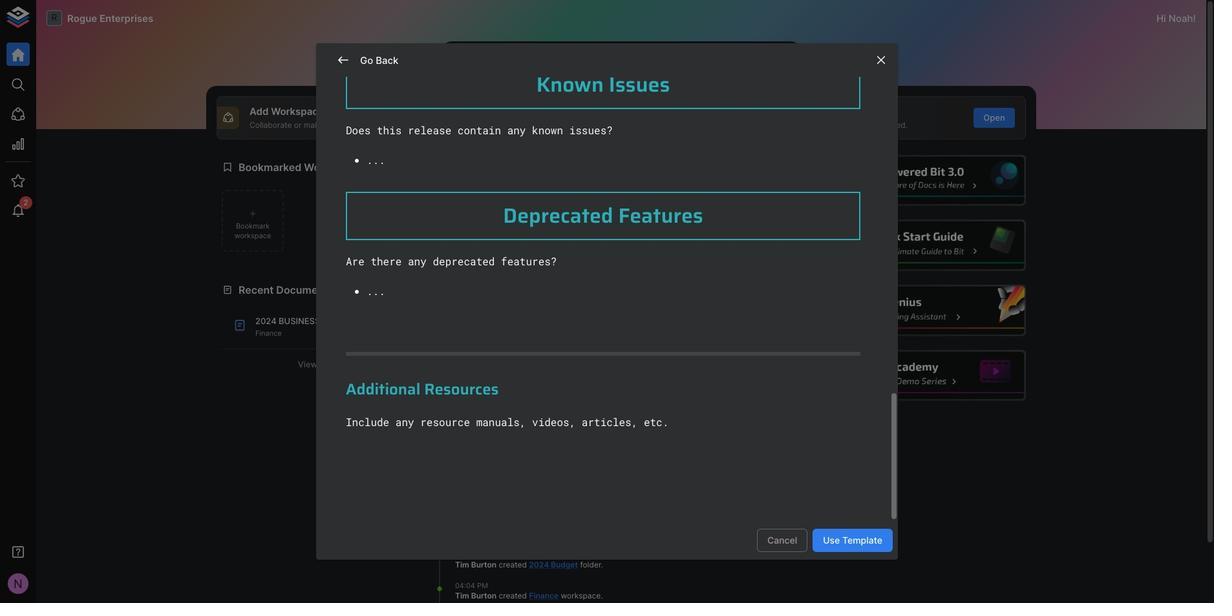 Task type: vqa. For each thing, say whether or not it's contained in the screenshot.


Task type: describe. For each thing, give the bounding box(es) containing it.
features
[[618, 200, 703, 232]]

create inside button
[[708, 112, 735, 123]]

burton for 2024
[[471, 560, 497, 570]]

1 ... from the top
[[367, 153, 385, 167]]

0 horizontal spatial noah
[[455, 350, 475, 360]]

. inside 04:04 pm tim burton created finance workspace .
[[601, 592, 603, 601]]

back
[[376, 54, 399, 67]]

this
[[377, 123, 402, 137]]

rogue
[[67, 12, 97, 24]]

2024 business plan finance
[[255, 316, 345, 338]]

finance link
[[529, 592, 559, 601]]

n button
[[4, 570, 32, 599]]

tim for finance
[[455, 592, 469, 601]]

articles,
[[582, 416, 638, 429]]

2024 business plan link
[[455, 350, 584, 371]]

or inside create document create any type of doc or wiki.
[[609, 120, 616, 130]]

. inside 04:07 pm tim burton created 2024 budget folder .
[[601, 560, 603, 570]]

resource
[[420, 416, 470, 429]]

get
[[862, 120, 874, 130]]

open button
[[974, 108, 1015, 128]]

recent documents
[[239, 284, 334, 297]]

go back dialog
[[316, 0, 898, 560]]

are there any deprecated features?
[[346, 255, 557, 268]]

finance inside 04:04 pm tim burton created finance workspace .
[[529, 592, 559, 601]]

bookmarked workspaces
[[239, 161, 366, 174]]

use
[[823, 535, 840, 546]]

all
[[320, 359, 330, 370]]

videos,
[[532, 416, 576, 429]]

features?
[[501, 255, 557, 268]]

issues?
[[569, 123, 613, 137]]

workspace inside 04:12 pm tim burton added workspace .
[[455, 403, 495, 413]]

create document create any type of doc or wiki.
[[523, 105, 635, 130]]

pm for 2024
[[476, 550, 487, 560]]

lott
[[477, 350, 492, 360]]

add button
[[427, 108, 468, 128]]

or inside add workspace collaborate or make it private.
[[294, 120, 302, 130]]

additional
[[346, 378, 420, 402]]

2024 inside 04:07 pm tim burton created 2024 budget folder .
[[529, 560, 549, 570]]

04:12
[[455, 382, 474, 391]]

bookmark
[[236, 221, 270, 231]]

added
[[499, 392, 522, 402]]

doc
[[593, 120, 607, 130]]

known
[[532, 123, 563, 137]]

resources
[[424, 378, 499, 402]]

bookmark workspace
[[234, 221, 271, 240]]

bookmark workspace button
[[222, 190, 284, 252]]

template inside use template button
[[842, 535, 882, 546]]

create inside template gallery create faster and get inspired.
[[796, 120, 821, 130]]

of
[[583, 120, 591, 130]]

04:07 pm tim burton created 2024 budget folder .
[[455, 550, 603, 570]]

hi noah !
[[1157, 12, 1196, 24]]

created for 2024
[[499, 560, 527, 570]]

type
[[565, 120, 581, 130]]

view all button
[[222, 355, 406, 375]]

any left the known
[[507, 123, 526, 137]]

additional resources
[[346, 378, 499, 402]]

make
[[304, 120, 323, 130]]

view all
[[298, 359, 330, 370]]

enterprises
[[99, 12, 153, 24]]

documents
[[276, 284, 334, 297]]

04:07
[[455, 550, 474, 560]]

r
[[51, 12, 57, 23]]

contain
[[458, 123, 501, 137]]

workspaces
[[304, 161, 366, 174]]

. inside 04:12 pm tim burton added workspace .
[[495, 403, 497, 413]]

use template button
[[813, 529, 893, 553]]

manuals,
[[476, 416, 526, 429]]

gallery
[[842, 105, 875, 118]]

rogue enterprises
[[67, 12, 153, 24]]

does this release contain any known issues?
[[346, 123, 613, 137]]

known issues
[[536, 69, 670, 101]]

workspace inside 04:04 pm tim burton created finance workspace .
[[561, 592, 601, 601]]

there
[[371, 255, 402, 268]]

budget
[[551, 560, 578, 570]]

deprecated
[[433, 255, 495, 268]]

cancel
[[767, 535, 797, 546]]

4 help image from the top
[[831, 350, 1026, 402]]

2024 business plan
[[455, 350, 584, 371]]

0 vertical spatial noah
[[1169, 12, 1193, 24]]

release
[[408, 123, 451, 137]]

plan for 2024 business plan finance
[[322, 316, 345, 327]]

go back
[[360, 54, 399, 67]]

deprecated
[[503, 200, 613, 232]]

use template
[[823, 535, 882, 546]]

2024 for 2024 business plan
[[524, 350, 544, 360]]

known
[[536, 69, 604, 101]]

wiki.
[[619, 120, 635, 130]]

inspired.
[[876, 120, 908, 130]]

04:11
[[455, 424, 473, 433]]

cancel button
[[757, 529, 808, 553]]



Task type: locate. For each thing, give the bounding box(es) containing it.
noah lott created
[[455, 350, 524, 360]]

0 horizontal spatial add
[[250, 105, 269, 118]]

burton for workspace
[[471, 392, 497, 402]]

pm inside 04:12 pm tim burton added workspace .
[[476, 382, 487, 391]]

04:04
[[455, 582, 475, 591]]

burton inside 04:07 pm tim burton created 2024 budget folder .
[[471, 560, 497, 570]]

2 vertical spatial created
[[499, 592, 527, 601]]

1 horizontal spatial plan
[[455, 361, 476, 371]]

pm for workspace
[[476, 382, 487, 391]]

burton inside 04:04 pm tim burton created finance workspace .
[[471, 592, 497, 601]]

created for finance
[[499, 592, 527, 601]]

view
[[298, 359, 318, 370]]

2024 left budget
[[529, 560, 549, 570]]

hi
[[1157, 12, 1166, 24]]

. up manuals,
[[495, 403, 497, 413]]

create button
[[700, 108, 742, 128]]

go
[[360, 54, 373, 67]]

1 vertical spatial burton
[[471, 560, 497, 570]]

pm inside 04:07 pm tim burton created 2024 budget folder .
[[476, 550, 487, 560]]

tim down 04:07
[[455, 560, 469, 570]]

any left the type
[[550, 120, 563, 130]]

recent
[[239, 284, 274, 297]]

1 vertical spatial template
[[842, 535, 882, 546]]

add up release
[[440, 112, 456, 123]]

add inside "button"
[[440, 112, 456, 123]]

add inside add workspace collaborate or make it private.
[[250, 105, 269, 118]]

2 vertical spatial burton
[[471, 592, 497, 601]]

pm inside 04:04 pm tim burton created finance workspace .
[[477, 582, 488, 591]]

2 or from the left
[[609, 120, 616, 130]]

tim down 04:12
[[455, 392, 469, 402]]

private.
[[332, 120, 360, 130]]

plan
[[322, 316, 345, 327], [455, 361, 476, 371]]

are
[[346, 255, 364, 268]]

1 horizontal spatial or
[[609, 120, 616, 130]]

1 vertical spatial noah
[[455, 350, 475, 360]]

0 vertical spatial plan
[[322, 316, 345, 327]]

created inside 04:07 pm tim burton created 2024 budget folder .
[[499, 560, 527, 570]]

business
[[279, 316, 320, 327], [546, 350, 584, 360]]

pm right 04:07
[[476, 550, 487, 560]]

plan up 04:12
[[455, 361, 476, 371]]

0 vertical spatial workspace
[[234, 231, 271, 240]]

does
[[346, 123, 371, 137]]

tim for workspace
[[455, 392, 469, 402]]

add
[[250, 105, 269, 118], [440, 112, 456, 123]]

create
[[523, 105, 554, 118], [708, 112, 735, 123], [523, 120, 547, 130], [796, 120, 821, 130]]

any
[[550, 120, 563, 130], [507, 123, 526, 137], [408, 255, 427, 268], [396, 416, 414, 429]]

04:11 pm
[[455, 424, 486, 433]]

pm right 04:04
[[477, 582, 488, 591]]

2 tim from the top
[[455, 560, 469, 570]]

folder
[[580, 560, 601, 570]]

2 vertical spatial 2024
[[529, 560, 549, 570]]

pm
[[476, 382, 487, 391], [475, 424, 486, 433], [476, 550, 487, 560], [477, 582, 488, 591]]

created right lott
[[494, 350, 522, 360]]

1 tim from the top
[[455, 392, 469, 402]]

any inside create document create any type of doc or wiki.
[[550, 120, 563, 130]]

tim inside 04:04 pm tim burton created finance workspace .
[[455, 592, 469, 601]]

help image
[[831, 155, 1026, 206], [831, 220, 1026, 271], [831, 285, 1026, 336], [831, 350, 1026, 402]]

business inside 2024 business plan finance
[[279, 316, 320, 327]]

tim inside 04:07 pm tim burton created 2024 budget folder .
[[455, 560, 469, 570]]

add for add
[[440, 112, 456, 123]]

1 horizontal spatial finance
[[529, 592, 559, 601]]

workspace inside bookmark workspace button
[[234, 231, 271, 240]]

add for add workspace collaborate or make it private.
[[250, 105, 269, 118]]

1 vertical spatial tim
[[455, 560, 469, 570]]

0 horizontal spatial workspace
[[234, 231, 271, 240]]

0 vertical spatial .
[[495, 403, 497, 413]]

pm for finance
[[477, 582, 488, 591]]

0 horizontal spatial finance
[[255, 329, 282, 338]]

0 vertical spatial burton
[[471, 392, 497, 402]]

pm right 04:11
[[475, 424, 486, 433]]

0 horizontal spatial business
[[279, 316, 320, 327]]

collaborate
[[250, 120, 292, 130]]

finance down recent
[[255, 329, 282, 338]]

2024 right lott
[[524, 350, 544, 360]]

1 vertical spatial business
[[546, 350, 584, 360]]

or down workspace
[[294, 120, 302, 130]]

1 help image from the top
[[831, 155, 1026, 206]]

2 help image from the top
[[831, 220, 1026, 271]]

noah right hi
[[1169, 12, 1193, 24]]

1 or from the left
[[294, 120, 302, 130]]

document
[[557, 105, 605, 118]]

2 burton from the top
[[471, 560, 497, 570]]

04:04 pm tim burton created finance workspace .
[[455, 582, 603, 601]]

... down this
[[367, 153, 385, 167]]

2024 for 2024 business plan finance
[[255, 316, 276, 327]]

open
[[984, 112, 1005, 123]]

1 vertical spatial 2024
[[524, 350, 544, 360]]

template inside template gallery create faster and get inspired.
[[796, 105, 840, 118]]

1 vertical spatial plan
[[455, 361, 476, 371]]

plan down documents
[[322, 316, 345, 327]]

finance inside 2024 business plan finance
[[255, 329, 282, 338]]

plan for 2024 business plan
[[455, 361, 476, 371]]

2024 inside 2024 business plan finance
[[255, 316, 276, 327]]

burton down 04:12
[[471, 392, 497, 402]]

3 help image from the top
[[831, 285, 1026, 336]]

business for 2024 business plan finance
[[279, 316, 320, 327]]

deprecated features
[[503, 200, 703, 232]]

created inside 04:04 pm tim burton created finance workspace .
[[499, 592, 527, 601]]

0 vertical spatial ...
[[367, 153, 385, 167]]

workspace down bookmark
[[234, 231, 271, 240]]

created up 04:04 pm tim burton created finance workspace .
[[499, 560, 527, 570]]

2 vertical spatial tim
[[455, 592, 469, 601]]

burton
[[471, 392, 497, 402], [471, 560, 497, 570], [471, 592, 497, 601]]

tim down 04:04
[[455, 592, 469, 601]]

add up collaborate
[[250, 105, 269, 118]]

2024 budget link
[[529, 560, 578, 570]]

noah
[[1169, 12, 1193, 24], [455, 350, 475, 360]]

...
[[367, 153, 385, 167], [367, 285, 385, 298]]

2024
[[255, 316, 276, 327], [524, 350, 544, 360], [529, 560, 549, 570]]

3 tim from the top
[[455, 592, 469, 601]]

tim inside 04:12 pm tim burton added workspace .
[[455, 392, 469, 402]]

0 vertical spatial 2024
[[255, 316, 276, 327]]

or right doc
[[609, 120, 616, 130]]

. right budget
[[601, 560, 603, 570]]

... down there
[[367, 285, 385, 298]]

0 vertical spatial finance
[[255, 329, 282, 338]]

issues
[[609, 69, 670, 101]]

04:12 pm tim burton added workspace .
[[455, 382, 524, 413]]

any right there
[[408, 255, 427, 268]]

template right use
[[842, 535, 882, 546]]

1 horizontal spatial add
[[440, 112, 456, 123]]

burton down 04:04
[[471, 592, 497, 601]]

2024 inside 2024 business plan
[[524, 350, 544, 360]]

1 horizontal spatial template
[[842, 535, 882, 546]]

n
[[14, 577, 23, 591]]

plan inside 2024 business plan
[[455, 361, 476, 371]]

pm right 04:12
[[476, 382, 487, 391]]

0 horizontal spatial or
[[294, 120, 302, 130]]

workspace up 04:11 pm
[[455, 403, 495, 413]]

workspace
[[234, 231, 271, 240], [455, 403, 495, 413], [561, 592, 601, 601]]

0 vertical spatial template
[[796, 105, 840, 118]]

!
[[1193, 12, 1196, 24]]

1 vertical spatial created
[[499, 560, 527, 570]]

0 vertical spatial created
[[494, 350, 522, 360]]

include any resource manuals, videos, articles, etc.
[[346, 416, 669, 429]]

add workspace collaborate or make it private.
[[250, 105, 360, 130]]

.
[[495, 403, 497, 413], [601, 560, 603, 570], [601, 592, 603, 601]]

burton inside 04:12 pm tim burton added workspace .
[[471, 392, 497, 402]]

any down additional resources
[[396, 416, 414, 429]]

created left finance link
[[499, 592, 527, 601]]

0 horizontal spatial template
[[796, 105, 840, 118]]

2 horizontal spatial workspace
[[561, 592, 601, 601]]

template up faster
[[796, 105, 840, 118]]

finance down 2024 budget link
[[529, 592, 559, 601]]

0 vertical spatial tim
[[455, 392, 469, 402]]

2024 down recent
[[255, 316, 276, 327]]

1 burton from the top
[[471, 392, 497, 402]]

or
[[294, 120, 302, 130], [609, 120, 616, 130]]

1 vertical spatial .
[[601, 560, 603, 570]]

bookmarked
[[239, 161, 301, 174]]

0 horizontal spatial plan
[[322, 316, 345, 327]]

2 vertical spatial .
[[601, 592, 603, 601]]

it
[[326, 120, 330, 130]]

1 vertical spatial finance
[[529, 592, 559, 601]]

0 vertical spatial business
[[279, 316, 320, 327]]

etc.
[[644, 416, 669, 429]]

plan inside 2024 business plan finance
[[322, 316, 345, 327]]

1 horizontal spatial noah
[[1169, 12, 1193, 24]]

1 horizontal spatial business
[[546, 350, 584, 360]]

workspace
[[271, 105, 324, 118]]

1 vertical spatial ...
[[367, 285, 385, 298]]

burton down 04:07
[[471, 560, 497, 570]]

1 horizontal spatial workspace
[[455, 403, 495, 413]]

burton for finance
[[471, 592, 497, 601]]

business for 2024 business plan
[[546, 350, 584, 360]]

. down folder
[[601, 592, 603, 601]]

template
[[796, 105, 840, 118], [842, 535, 882, 546]]

2 ... from the top
[[367, 285, 385, 298]]

tim
[[455, 392, 469, 402], [455, 560, 469, 570], [455, 592, 469, 601]]

tim for 2024
[[455, 560, 469, 570]]

workspace down folder
[[561, 592, 601, 601]]

3 burton from the top
[[471, 592, 497, 601]]

faster
[[823, 120, 844, 130]]

2 vertical spatial workspace
[[561, 592, 601, 601]]

template gallery create faster and get inspired.
[[796, 105, 908, 130]]

noah left lott
[[455, 350, 475, 360]]

and
[[846, 120, 860, 130]]

finance
[[255, 329, 282, 338], [529, 592, 559, 601]]

business inside 2024 business plan
[[546, 350, 584, 360]]

1 vertical spatial workspace
[[455, 403, 495, 413]]

include
[[346, 416, 389, 429]]



